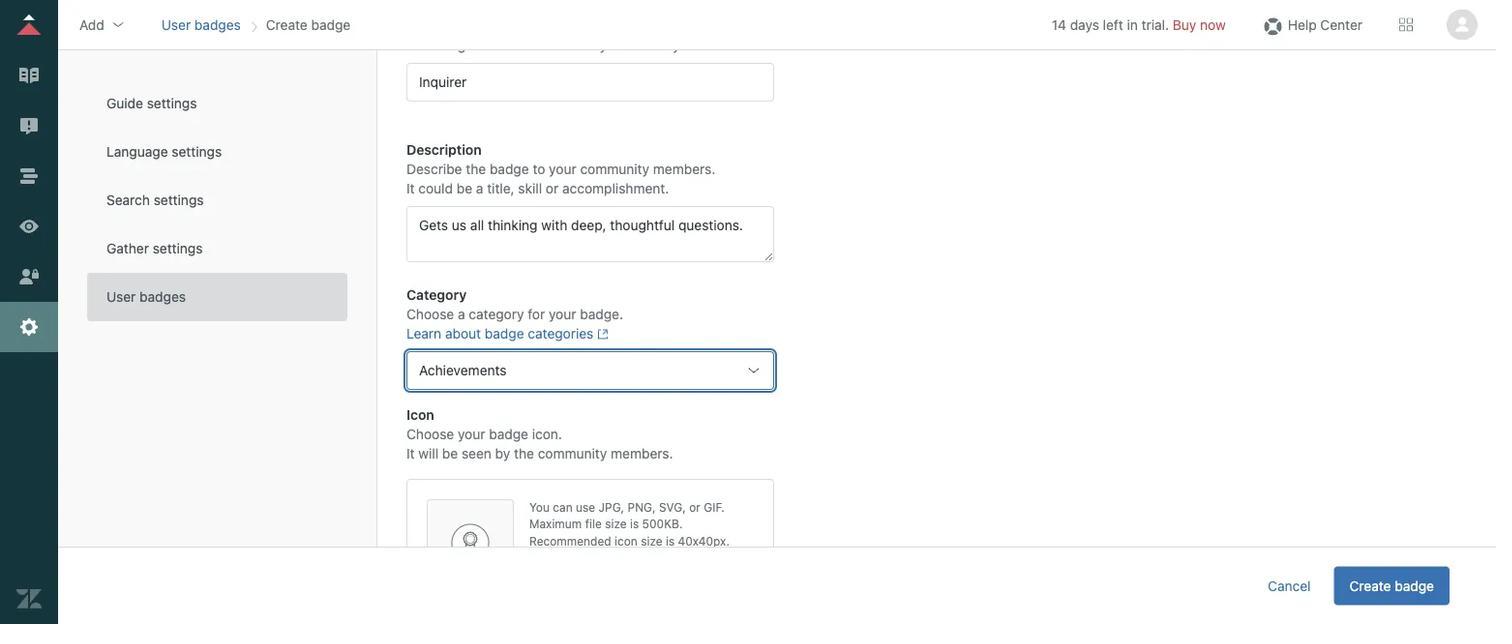 Task type: vqa. For each thing, say whether or not it's contained in the screenshot.
the right size
yes



Task type: locate. For each thing, give the bounding box(es) containing it.
or right skill
[[546, 181, 559, 197]]

is
[[630, 518, 639, 531], [666, 534, 675, 548]]

0 vertical spatial your
[[549, 161, 577, 177]]

you can use jpg, png, svg, or gif. maximum file size is 500kb. recommended icon size is 40x40px.
[[530, 501, 730, 548]]

by inside icon choose your badge icon. it will be seen by the community members.
[[495, 446, 510, 462]]

0 vertical spatial size
[[605, 518, 627, 531]]

will down icon
[[419, 446, 439, 462]]

user down gather
[[106, 289, 136, 305]]

1 vertical spatial user
[[106, 289, 136, 305]]

title,
[[487, 181, 515, 197]]

settings right the guide
[[147, 95, 197, 111]]

0 horizontal spatial the
[[466, 161, 486, 177]]

2 vertical spatial members.
[[611, 446, 673, 462]]

will
[[515, 37, 535, 53], [419, 446, 439, 462]]

0 horizontal spatial a
[[458, 306, 465, 322]]

it down icon
[[407, 446, 415, 462]]

or
[[546, 181, 559, 197], [689, 501, 701, 515]]

your inside description describe the badge to your community members. it could be a title, skill or accomplishment.
[[549, 161, 577, 177]]

user for top user badges link
[[161, 16, 191, 32]]

search
[[106, 192, 150, 208]]

gather settings link
[[87, 225, 348, 273]]

user badges link
[[161, 16, 241, 32], [87, 273, 348, 321]]

user badges link up guide settings link
[[161, 16, 241, 32]]

2 vertical spatial your
[[458, 426, 486, 442]]

gather
[[106, 241, 149, 257]]

2 choose from the top
[[407, 426, 454, 442]]

1 horizontal spatial user
[[161, 16, 191, 32]]

choose
[[407, 306, 454, 322], [407, 426, 454, 442]]

user inside user badges link
[[106, 289, 136, 305]]

0 vertical spatial user
[[161, 16, 191, 32]]

community
[[611, 37, 680, 53], [580, 161, 650, 177], [538, 446, 607, 462]]

0 vertical spatial user badges
[[161, 16, 241, 32]]

1 horizontal spatial by
[[592, 37, 607, 53]]

learn about badge categories
[[407, 326, 594, 342]]

be down 'achievements'
[[442, 446, 458, 462]]

or left gif.
[[689, 501, 701, 515]]

(opens in a new tab) image
[[594, 328, 609, 340]]

gif.
[[704, 501, 725, 515]]

1 vertical spatial user badges
[[106, 289, 186, 305]]

user badges link down gather settings
[[87, 273, 348, 321]]

category choose a category for your badge.
[[407, 287, 623, 322]]

by
[[592, 37, 607, 53], [495, 446, 510, 462]]

size down jpg,
[[605, 518, 627, 531]]

user inside 'navigation'
[[161, 16, 191, 32]]

language
[[106, 144, 168, 160]]

1 horizontal spatial is
[[666, 534, 675, 548]]

a up about
[[458, 306, 465, 322]]

center
[[1321, 16, 1363, 32]]

settings for gather settings
[[153, 241, 203, 257]]

is down png,
[[630, 518, 639, 531]]

2 vertical spatial community
[[538, 446, 607, 462]]

1 vertical spatial will
[[419, 446, 439, 462]]

badges down gather settings
[[140, 289, 186, 305]]

choose for category
[[407, 306, 454, 322]]

will right name
[[515, 37, 535, 53]]

a
[[476, 181, 484, 197], [458, 306, 465, 322]]

moderate content image
[[16, 113, 42, 138]]

badge inside description describe the badge to your community members. it could be a title, skill or accomplishment.
[[490, 161, 529, 177]]

is down the 500kb.
[[666, 534, 675, 548]]

accomplishment.
[[562, 181, 669, 197]]

2 it from the top
[[407, 446, 415, 462]]

0 horizontal spatial seen
[[462, 446, 492, 462]]

create inside button
[[1350, 578, 1392, 594]]

1 vertical spatial by
[[495, 446, 510, 462]]

your right to on the top left
[[549, 161, 577, 177]]

1 choose from the top
[[407, 306, 454, 322]]

guide
[[106, 95, 143, 111]]

your down 'achievements'
[[458, 426, 486, 442]]

1 vertical spatial your
[[549, 306, 577, 322]]

settings down guide settings link
[[172, 144, 222, 160]]

learn about badge categories link
[[407, 326, 609, 342]]

0 horizontal spatial create badge
[[266, 16, 351, 32]]

user right add popup button
[[161, 16, 191, 32]]

0 horizontal spatial user
[[106, 289, 136, 305]]

0 vertical spatial a
[[476, 181, 484, 197]]

settings for language settings
[[172, 144, 222, 160]]

badge inside icon choose your badge icon. it will be seen by the community members.
[[489, 426, 529, 442]]

0 vertical spatial will
[[515, 37, 535, 53]]

buy
[[1173, 16, 1197, 32]]

manage articles image
[[16, 63, 42, 88]]

it
[[407, 181, 415, 197], [407, 446, 415, 462]]

1 vertical spatial seen
[[462, 446, 492, 462]]

seen right name
[[558, 37, 588, 53]]

user
[[161, 16, 191, 32], [106, 289, 136, 305]]

be
[[539, 37, 555, 53], [457, 181, 473, 197], [442, 446, 458, 462]]

None field
[[407, 63, 775, 102]]

1 vertical spatial a
[[458, 306, 465, 322]]

your up categories
[[549, 306, 577, 322]]

user badges down gather settings
[[106, 289, 186, 305]]

zendesk image
[[16, 587, 42, 612]]

1 horizontal spatial the
[[514, 446, 534, 462]]

0 horizontal spatial by
[[495, 446, 510, 462]]

1 horizontal spatial seen
[[558, 37, 588, 53]]

it left could
[[407, 181, 415, 197]]

settings right gather
[[153, 241, 203, 257]]

create
[[266, 16, 308, 32], [1350, 578, 1392, 594]]

user badges for top user badges link
[[161, 16, 241, 32]]

0 vertical spatial create
[[266, 16, 308, 32]]

0 vertical spatial or
[[546, 181, 559, 197]]

1 horizontal spatial a
[[476, 181, 484, 197]]

category
[[407, 287, 467, 303]]

1 horizontal spatial create
[[1350, 578, 1392, 594]]

the
[[466, 161, 486, 177], [514, 446, 534, 462]]

0 horizontal spatial will
[[419, 446, 439, 462]]

choose inside category choose a category for your badge.
[[407, 306, 454, 322]]

1 vertical spatial the
[[514, 446, 534, 462]]

members.
[[684, 37, 746, 53], [653, 161, 716, 177], [611, 446, 673, 462]]

1 horizontal spatial create badge
[[1350, 578, 1435, 594]]

language settings link
[[87, 128, 348, 176]]

1 vertical spatial members.
[[653, 161, 716, 177]]

0 vertical spatial it
[[407, 181, 415, 197]]

maximum
[[530, 518, 582, 531]]

1 vertical spatial create badge
[[1350, 578, 1435, 594]]

size down the 500kb.
[[641, 534, 663, 548]]

choose down icon
[[407, 426, 454, 442]]

navigation
[[158, 10, 355, 39]]

you
[[530, 501, 550, 515]]

or inside you can use jpg, png, svg, or gif. maximum file size is 500kb. recommended icon size is 40x40px.
[[689, 501, 701, 515]]

user permissions image
[[16, 264, 42, 289]]

1 it from the top
[[407, 181, 415, 197]]

1 vertical spatial it
[[407, 446, 415, 462]]

user badges for bottommost user badges link
[[106, 289, 186, 305]]

settings
[[147, 95, 197, 111], [172, 144, 222, 160], [154, 192, 204, 208], [153, 241, 203, 257]]

settings for guide settings
[[147, 95, 197, 111]]

cancel button
[[1253, 567, 1327, 606]]

1 vertical spatial be
[[457, 181, 473, 197]]

your for for
[[549, 306, 577, 322]]

be inside icon choose your badge icon. it will be seen by the community members.
[[442, 446, 458, 462]]

1 horizontal spatial badges
[[195, 16, 241, 32]]

1 vertical spatial choose
[[407, 426, 454, 442]]

2 vertical spatial be
[[442, 446, 458, 462]]

badges up guide settings link
[[195, 16, 241, 32]]

user badges up guide settings link
[[161, 16, 241, 32]]

can
[[553, 501, 573, 515]]

be right could
[[457, 181, 473, 197]]

skill
[[518, 181, 542, 197]]

1 vertical spatial community
[[580, 161, 650, 177]]

0 horizontal spatial badges
[[140, 289, 186, 305]]

seen down 'achievements'
[[462, 446, 492, 462]]

1 vertical spatial create
[[1350, 578, 1392, 594]]

for
[[528, 306, 545, 322]]

the down description
[[466, 161, 486, 177]]

the down the icon.
[[514, 446, 534, 462]]

a left title,
[[476, 181, 484, 197]]

now
[[1201, 16, 1226, 32]]

0 vertical spatial badges
[[195, 16, 241, 32]]

0 horizontal spatial size
[[605, 518, 627, 531]]

badges
[[195, 16, 241, 32], [140, 289, 186, 305]]

1 horizontal spatial size
[[641, 534, 663, 548]]

0 horizontal spatial or
[[546, 181, 559, 197]]

be right name
[[539, 37, 555, 53]]

0 vertical spatial the
[[466, 161, 486, 177]]

create badge
[[266, 16, 351, 32], [1350, 578, 1435, 594]]

0 vertical spatial members.
[[684, 37, 746, 53]]

1 horizontal spatial or
[[689, 501, 701, 515]]

0 horizontal spatial create
[[266, 16, 308, 32]]

choose inside icon choose your badge icon. it will be seen by the community members.
[[407, 426, 454, 442]]

user badges
[[161, 16, 241, 32], [106, 289, 186, 305]]

size
[[605, 518, 627, 531], [641, 534, 663, 548]]

1 vertical spatial badges
[[140, 289, 186, 305]]

community inside description describe the badge to your community members. it could be a title, skill or accomplishment.
[[580, 161, 650, 177]]

create badge button
[[1335, 567, 1450, 606]]

0 vertical spatial is
[[630, 518, 639, 531]]

badges for top user badges link
[[195, 16, 241, 32]]

members. inside icon choose your badge icon. it will be seen by the community members.
[[611, 446, 673, 462]]

icon
[[407, 407, 434, 423]]

1 horizontal spatial will
[[515, 37, 535, 53]]

settings right search
[[154, 192, 204, 208]]

seen
[[558, 37, 588, 53], [462, 446, 492, 462]]

zendesk products image
[[1400, 18, 1413, 31]]

0 vertical spatial choose
[[407, 306, 454, 322]]

1 vertical spatial or
[[689, 501, 701, 515]]

your
[[549, 161, 577, 177], [549, 306, 577, 322], [458, 426, 486, 442]]

to
[[533, 161, 545, 177]]

your inside category choose a category for your badge.
[[549, 306, 577, 322]]

members. inside description describe the badge to your community members. it could be a title, skill or accomplishment.
[[653, 161, 716, 177]]

choose down category
[[407, 306, 454, 322]]

badge
[[311, 16, 351, 32], [434, 37, 474, 53], [490, 161, 529, 177], [485, 326, 524, 342], [489, 426, 529, 442], [1395, 578, 1435, 594]]



Task type: describe. For each thing, give the bounding box(es) containing it.
14 days left in trial. buy now
[[1052, 16, 1226, 32]]

help center button
[[1255, 10, 1369, 39]]

use
[[576, 501, 596, 515]]

0 vertical spatial create badge
[[266, 16, 351, 32]]

or inside description describe the badge to your community members. it could be a title, skill or accomplishment.
[[546, 181, 559, 197]]

guide settings link
[[87, 79, 348, 128]]

user for bottommost user badges link
[[106, 289, 136, 305]]

the
[[407, 37, 430, 53]]

jpg,
[[599, 501, 625, 515]]

Description text field
[[407, 206, 775, 262]]

0 horizontal spatial is
[[630, 518, 639, 531]]

language settings
[[106, 144, 222, 160]]

icon choose your badge icon. it will be seen by the community members.
[[407, 407, 673, 462]]

1 vertical spatial is
[[666, 534, 675, 548]]

a inside category choose a category for your badge.
[[458, 306, 465, 322]]

be inside description describe the badge to your community members. it could be a title, skill or accomplishment.
[[457, 181, 473, 197]]

a inside description describe the badge to your community members. it could be a title, skill or accomplishment.
[[476, 181, 484, 197]]

describe
[[407, 161, 462, 177]]

icon
[[615, 534, 638, 548]]

achievements
[[419, 363, 507, 379]]

0 vertical spatial by
[[592, 37, 607, 53]]

seen inside icon choose your badge icon. it will be seen by the community members.
[[462, 446, 492, 462]]

search settings
[[106, 192, 204, 208]]

arrange content image
[[16, 164, 42, 189]]

create badge inside create badge button
[[1350, 578, 1435, 594]]

1 vertical spatial size
[[641, 534, 663, 548]]

days
[[1070, 16, 1100, 32]]

about
[[445, 326, 481, 342]]

14
[[1052, 16, 1067, 32]]

gather settings
[[106, 241, 203, 257]]

left
[[1103, 16, 1124, 32]]

guide settings
[[106, 95, 197, 111]]

0 vertical spatial community
[[611, 37, 680, 53]]

0 vertical spatial seen
[[558, 37, 588, 53]]

choose for icon
[[407, 426, 454, 442]]

icon.
[[532, 426, 562, 442]]

badge inside 'navigation'
[[311, 16, 351, 32]]

badge.
[[580, 306, 623, 322]]

cancel
[[1268, 578, 1311, 594]]

the inside description describe the badge to your community members. it could be a title, skill or accomplishment.
[[466, 161, 486, 177]]

will inside icon choose your badge icon. it will be seen by the community members.
[[419, 446, 439, 462]]

navigation containing user badges
[[158, 10, 355, 39]]

name
[[477, 37, 512, 53]]

file
[[585, 518, 602, 531]]

it inside icon choose your badge icon. it will be seen by the community members.
[[407, 446, 415, 462]]

badge inside button
[[1395, 578, 1435, 594]]

40x40px.
[[678, 534, 730, 548]]

description
[[407, 142, 482, 158]]

add button
[[74, 10, 131, 39]]

add
[[79, 16, 104, 32]]

png,
[[628, 501, 656, 515]]

categories
[[528, 326, 594, 342]]

the inside icon choose your badge icon. it will be seen by the community members.
[[514, 446, 534, 462]]

description describe the badge to your community members. it could be a title, skill or accomplishment.
[[407, 142, 716, 197]]

trial.
[[1142, 16, 1170, 32]]

badges for bottommost user badges link
[[140, 289, 186, 305]]

search settings link
[[87, 176, 348, 225]]

help
[[1288, 16, 1317, 32]]

help center
[[1288, 16, 1363, 32]]

in
[[1127, 16, 1138, 32]]

fallback icon image
[[451, 524, 490, 562]]

community inside icon choose your badge icon. it will be seen by the community members.
[[538, 446, 607, 462]]

your for to
[[549, 161, 577, 177]]

it inside description describe the badge to your community members. it could be a title, skill or accomplishment.
[[407, 181, 415, 197]]

could
[[419, 181, 453, 197]]

0 vertical spatial be
[[539, 37, 555, 53]]

settings for search settings
[[154, 192, 204, 208]]

the badge name will be seen by community members.
[[407, 37, 746, 53]]

settings image
[[16, 315, 42, 340]]

0 vertical spatial user badges link
[[161, 16, 241, 32]]

category
[[469, 306, 524, 322]]

500kb.
[[642, 518, 683, 531]]

svg,
[[659, 501, 686, 515]]

learn
[[407, 326, 442, 342]]

recommended
[[530, 534, 612, 548]]

your inside icon choose your badge icon. it will be seen by the community members.
[[458, 426, 486, 442]]

1 vertical spatial user badges link
[[87, 273, 348, 321]]

customize design image
[[16, 214, 42, 239]]



